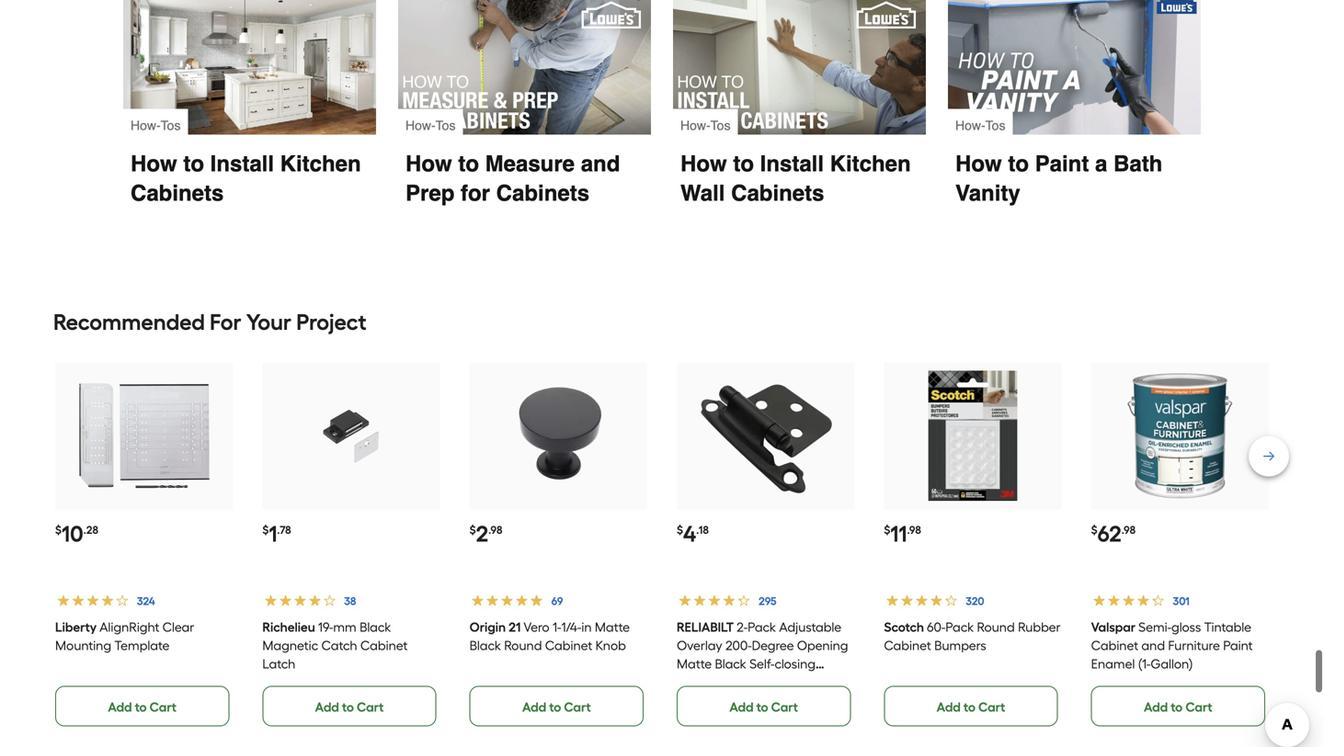 Task type: vqa. For each thing, say whether or not it's contained in the screenshot.
to in the How to Install Kitchen Cabinets
yes



Task type: describe. For each thing, give the bounding box(es) containing it.
vanity
[[955, 181, 1020, 206]]

enamel
[[1091, 656, 1135, 672]]

add to cart link for 62
[[1091, 686, 1265, 727]]

add to cart link for 1
[[262, 686, 436, 727]]

origin 21 vero 1-1/4-in matte black round cabinet knob image
[[487, 365, 630, 507]]

add to cart link for 10
[[55, 686, 229, 727]]

$ 4 .18
[[677, 521, 709, 547]]

black inside 19-mm black magnetic catch cabinet latch
[[360, 620, 391, 635]]

a
[[1095, 151, 1107, 176]]

to inside how to install kitchen cabinets
[[183, 151, 204, 176]]

add to cart link for 11
[[884, 686, 1058, 727]]

4 list item
[[677, 363, 854, 727]]

$ 2 .98
[[470, 521, 502, 547]]

$ 10 .28
[[55, 521, 98, 547]]

62 list item
[[1091, 363, 1269, 727]]

add to cart for 62
[[1144, 700, 1212, 715]]

cart for 11
[[978, 700, 1005, 715]]

a video showing how to measure and prep for kitchen cabinets. image
[[398, 0, 651, 135]]

scotch
[[884, 620, 924, 635]]

how to paint a bath vanity
[[955, 151, 1169, 206]]

paint inside how to paint a bath vanity
[[1035, 151, 1089, 176]]

.98 for 11
[[907, 524, 921, 537]]

a white kitchen with white cabinets and a white island with four drawer fronts. image
[[123, 0, 376, 135]]

recommended
[[53, 309, 205, 335]]

200-
[[725, 638, 752, 654]]

how-tos for how to measure and prep for cabinets
[[405, 118, 456, 133]]

kitchen for how to install kitchen cabinets
[[280, 151, 361, 176]]

19-mm black magnetic catch cabinet latch
[[262, 620, 408, 672]]

$ for 2
[[470, 524, 476, 537]]

to inside the 11 list item
[[964, 700, 975, 715]]

2-
[[737, 620, 748, 635]]

.78
[[277, 524, 291, 537]]

install for wall
[[760, 151, 824, 176]]

$ 1 .78
[[262, 521, 291, 547]]

how- for how to paint a bath vanity
[[955, 118, 985, 133]]

gloss
[[1171, 620, 1201, 635]]

mounting
[[55, 638, 111, 654]]

cabinets inside how to install kitchen wall cabinets
[[731, 181, 824, 206]]

add to cart for 4
[[729, 700, 798, 715]]

10 list item
[[55, 363, 233, 727]]

a video showing how to install kitchen upper cabinets. image
[[673, 0, 926, 135]]

cabinet inside vero 1-1/4-in matte black round cabinet knob
[[545, 638, 592, 654]]

add to cart link for 2
[[470, 686, 644, 727]]

alignright clear mounting template
[[55, 620, 194, 654]]

how for how to measure and prep for cabinets
[[405, 151, 452, 176]]

2 list item
[[470, 363, 647, 727]]

magnetic
[[262, 638, 318, 654]]

your
[[246, 309, 291, 335]]

how for how to paint a bath vanity
[[955, 151, 1002, 176]]

tos for how to install kitchen cabinets
[[161, 118, 181, 133]]

reliabilt
[[677, 620, 734, 635]]

in
[[581, 620, 592, 635]]

add for 11
[[937, 700, 961, 715]]

add to cart for 2
[[522, 700, 591, 715]]

alignright
[[100, 620, 159, 635]]

how to measure and prep for cabinets
[[405, 151, 626, 206]]

valspar semi-gloss tintable cabinet and furniture paint enamel (1-gallon) image
[[1109, 365, 1251, 507]]

cart for 1
[[357, 700, 384, 715]]

11 list item
[[884, 363, 1062, 727]]

add to cart for 1
[[315, 700, 384, 715]]

how to install kitchen cabinets
[[131, 151, 367, 206]]

19-
[[318, 620, 333, 635]]

cabinet inside 2-pack adjustable overlay 200-degree opening matte black self-closing overlay cabinet hinge
[[725, 675, 773, 690]]

to inside how to install kitchen wall cabinets
[[733, 151, 754, 176]]

vero 1-1/4-in matte black round cabinet knob
[[470, 620, 630, 654]]

pack for 4
[[748, 620, 776, 635]]

add to cart for 11
[[937, 700, 1005, 715]]

$ for 11
[[884, 524, 890, 537]]

recommended for your project heading
[[53, 304, 1271, 341]]

cart for 4
[[771, 700, 798, 715]]

add for 2
[[522, 700, 546, 715]]

clear
[[162, 620, 194, 635]]

how- for how to measure and prep for cabinets
[[405, 118, 436, 133]]

cabinets inside how to measure and prep for cabinets
[[496, 181, 589, 206]]

.98 for 62
[[1121, 524, 1136, 537]]

how-tos for how to install kitchen cabinets
[[131, 118, 181, 133]]

.98 for 2
[[488, 524, 502, 537]]

liberty
[[55, 620, 97, 635]]

how to install kitchen wall cabinets
[[680, 151, 917, 206]]

measure
[[485, 151, 575, 176]]

1 list item
[[262, 363, 440, 727]]

a video showing how to paint a vanity. image
[[948, 0, 1201, 135]]

cabinet inside 19-mm black magnetic catch cabinet latch
[[360, 638, 408, 654]]

tos for how to paint a bath vanity
[[985, 118, 1005, 133]]

for
[[461, 181, 490, 206]]

round inside 60-pack round rubber cabinet bumpers
[[977, 620, 1015, 635]]

to inside the 10 list item
[[135, 700, 147, 715]]

tos for how to measure and prep for cabinets
[[436, 118, 456, 133]]

$ for 62
[[1091, 524, 1098, 537]]

closing
[[775, 656, 816, 672]]

reliabilt 2-pack adjustable overlay 200-degree opening matte black self-closing overlay cabinet hinge image
[[695, 365, 837, 507]]

cart for 2
[[564, 700, 591, 715]]

recommended for your project
[[53, 309, 367, 335]]

kitchen for how to install kitchen wall cabinets
[[830, 151, 911, 176]]

60-pack round rubber cabinet bumpers
[[884, 620, 1061, 654]]

how for how to install kitchen wall cabinets
[[680, 151, 727, 176]]

origin
[[470, 620, 506, 635]]

paint inside the semi-gloss tintable cabinet and furniture paint enamel (1-gallon)
[[1223, 638, 1253, 654]]

latch
[[262, 656, 295, 672]]



Task type: locate. For each thing, give the bounding box(es) containing it.
2 tos from the left
[[436, 118, 456, 133]]

black inside 2-pack adjustable overlay 200-degree opening matte black self-closing overlay cabinet hinge
[[715, 656, 746, 672]]

1 horizontal spatial and
[[1141, 638, 1165, 654]]

3 add to cart link from the left
[[470, 686, 644, 727]]

valspar
[[1091, 620, 1136, 635]]

add to cart link inside the 11 list item
[[884, 686, 1058, 727]]

3 how from the left
[[680, 151, 727, 176]]

kitchen inside how to install kitchen wall cabinets
[[830, 151, 911, 176]]

0 horizontal spatial matte
[[595, 620, 630, 635]]

add to cart down gallon)
[[1144, 700, 1212, 715]]

how-tos
[[131, 118, 181, 133], [405, 118, 456, 133], [680, 118, 730, 133], [955, 118, 1005, 133]]

origin 21
[[470, 620, 521, 635]]

6 add to cart from the left
[[1144, 700, 1212, 715]]

1 $ from the left
[[55, 524, 62, 537]]

3 tos from the left
[[710, 118, 730, 133]]

(1-
[[1138, 656, 1151, 672]]

add for 4
[[729, 700, 754, 715]]

2 .98 from the left
[[907, 524, 921, 537]]

0 vertical spatial paint
[[1035, 151, 1089, 176]]

1 cabinets from the left
[[131, 181, 224, 206]]

how for how to install kitchen cabinets
[[131, 151, 177, 176]]

4 tos from the left
[[985, 118, 1005, 133]]

cabinet inside 60-pack round rubber cabinet bumpers
[[884, 638, 931, 654]]

2 add to cart from the left
[[315, 700, 384, 715]]

.98 inside $ 2 .98
[[488, 524, 502, 537]]

10
[[62, 521, 83, 547]]

kitchen inside how to install kitchen cabinets
[[280, 151, 361, 176]]

3 add to cart from the left
[[522, 700, 591, 715]]

add down (1-
[[1144, 700, 1168, 715]]

add down bumpers
[[937, 700, 961, 715]]

bath
[[1113, 151, 1163, 176]]

project
[[296, 309, 367, 335]]

add to cart link down vero 1-1/4-in matte black round cabinet knob
[[470, 686, 644, 727]]

$ inside the $ 1 .78
[[262, 524, 269, 537]]

add to cart inside the 10 list item
[[108, 700, 177, 715]]

3 cart from the left
[[564, 700, 591, 715]]

how inside how to install kitchen cabinets
[[131, 151, 177, 176]]

black inside vero 1-1/4-in matte black round cabinet knob
[[470, 638, 501, 654]]

matte down reliabilt
[[677, 656, 712, 672]]

5 $ from the left
[[884, 524, 890, 537]]

3 .98 from the left
[[1121, 524, 1136, 537]]

4 how from the left
[[955, 151, 1002, 176]]

knob
[[595, 638, 626, 654]]

0 vertical spatial black
[[360, 620, 391, 635]]

1 horizontal spatial black
[[470, 638, 501, 654]]

add inside the 11 list item
[[937, 700, 961, 715]]

richelieu
[[262, 620, 315, 635]]

cart inside the 11 list item
[[978, 700, 1005, 715]]

rubber
[[1018, 620, 1061, 635]]

0 horizontal spatial pack
[[748, 620, 776, 635]]

21
[[509, 620, 521, 635]]

cabinet
[[360, 638, 408, 654], [545, 638, 592, 654], [884, 638, 931, 654], [1091, 638, 1138, 654], [725, 675, 773, 690]]

how inside how to install kitchen wall cabinets
[[680, 151, 727, 176]]

1/4-
[[561, 620, 581, 635]]

2 cabinets from the left
[[496, 181, 589, 206]]

6 add from the left
[[1144, 700, 1168, 715]]

round inside vero 1-1/4-in matte black round cabinet knob
[[504, 638, 542, 654]]

tintable
[[1204, 620, 1251, 635]]

pack
[[748, 620, 776, 635], [945, 620, 974, 635]]

2 horizontal spatial black
[[715, 656, 746, 672]]

adjustable
[[779, 620, 841, 635]]

how-tos for how to paint a bath vanity
[[955, 118, 1005, 133]]

add inside the 10 list item
[[108, 700, 132, 715]]

1 horizontal spatial .98
[[907, 524, 921, 537]]

1 horizontal spatial pack
[[945, 620, 974, 635]]

install for cabinets
[[210, 151, 274, 176]]

liberty alignright clear mounting template image
[[73, 365, 215, 507]]

kitchen
[[280, 151, 361, 176], [830, 151, 911, 176]]

add down template
[[108, 700, 132, 715]]

add to cart inside the 2 list item
[[522, 700, 591, 715]]

0 horizontal spatial cabinets
[[131, 181, 224, 206]]

prep
[[405, 181, 455, 206]]

2 add from the left
[[315, 700, 339, 715]]

0 horizontal spatial kitchen
[[280, 151, 361, 176]]

4 how- from the left
[[955, 118, 985, 133]]

1 vertical spatial and
[[1141, 638, 1165, 654]]

install inside how to install kitchen wall cabinets
[[760, 151, 824, 176]]

0 horizontal spatial .98
[[488, 524, 502, 537]]

pack up degree
[[748, 620, 776, 635]]

cart down gallon)
[[1185, 700, 1212, 715]]

1 horizontal spatial cabinets
[[496, 181, 589, 206]]

add to cart link inside 4 list item
[[677, 686, 851, 727]]

60-
[[927, 620, 945, 635]]

cart down template
[[150, 700, 177, 715]]

add to cart link inside the 2 list item
[[470, 686, 644, 727]]

2 horizontal spatial .98
[[1121, 524, 1136, 537]]

1 add to cart from the left
[[108, 700, 177, 715]]

1 install from the left
[[210, 151, 274, 176]]

wall
[[680, 181, 725, 206]]

cabinet down self-
[[725, 675, 773, 690]]

2 horizontal spatial cabinets
[[731, 181, 824, 206]]

tos
[[161, 118, 181, 133], [436, 118, 456, 133], [710, 118, 730, 133], [985, 118, 1005, 133]]

.28
[[83, 524, 98, 537]]

3 add from the left
[[522, 700, 546, 715]]

add down self-
[[729, 700, 754, 715]]

2 overlay from the top
[[677, 675, 722, 690]]

add to cart down 'hinge'
[[729, 700, 798, 715]]

$ inside $ 62 .98
[[1091, 524, 1098, 537]]

4 $ from the left
[[677, 524, 683, 537]]

0 vertical spatial overlay
[[677, 638, 722, 654]]

11
[[890, 521, 907, 547]]

1 vertical spatial round
[[504, 638, 542, 654]]

cart inside 4 list item
[[771, 700, 798, 715]]

degree
[[752, 638, 794, 654]]

2 $ from the left
[[262, 524, 269, 537]]

add to cart link down template
[[55, 686, 229, 727]]

add for 62
[[1144, 700, 1168, 715]]

overlay
[[677, 638, 722, 654], [677, 675, 722, 690]]

cart inside 1 list item
[[357, 700, 384, 715]]

0 vertical spatial and
[[581, 151, 620, 176]]

furniture
[[1168, 638, 1220, 654]]

how-
[[131, 118, 161, 133], [405, 118, 436, 133], [680, 118, 710, 133], [955, 118, 985, 133]]

2 how-tos from the left
[[405, 118, 456, 133]]

.98
[[488, 524, 502, 537], [907, 524, 921, 537], [1121, 524, 1136, 537]]

2 kitchen from the left
[[830, 151, 911, 176]]

matte up knob
[[595, 620, 630, 635]]

pack up bumpers
[[945, 620, 974, 635]]

richelieu 19-mm black magnetic catch cabinet latch image
[[280, 365, 422, 507]]

$ inside $ 4 .18
[[677, 524, 683, 537]]

4 add to cart from the left
[[729, 700, 798, 715]]

3 cabinets from the left
[[731, 181, 824, 206]]

hinge
[[776, 675, 810, 690]]

add inside the 2 list item
[[522, 700, 546, 715]]

how- for how to install kitchen wall cabinets
[[680, 118, 710, 133]]

cart down bumpers
[[978, 700, 1005, 715]]

1 vertical spatial black
[[470, 638, 501, 654]]

template
[[114, 638, 169, 654]]

.98 inside $ 11 .98
[[907, 524, 921, 537]]

62
[[1098, 521, 1121, 547]]

4 add from the left
[[729, 700, 754, 715]]

6 add to cart link from the left
[[1091, 686, 1265, 727]]

add inside 4 list item
[[729, 700, 754, 715]]

2
[[476, 521, 488, 547]]

4 add to cart link from the left
[[677, 686, 851, 727]]

and
[[581, 151, 620, 176], [1141, 638, 1165, 654]]

6 $ from the left
[[1091, 524, 1098, 537]]

cabinet right catch
[[360, 638, 408, 654]]

cart inside 62 list item
[[1185, 700, 1212, 715]]

paint down tintable
[[1223, 638, 1253, 654]]

add inside 62 list item
[[1144, 700, 1168, 715]]

add down vero 1-1/4-in matte black round cabinet knob
[[522, 700, 546, 715]]

add to cart link down bumpers
[[884, 686, 1058, 727]]

$ for 4
[[677, 524, 683, 537]]

add to cart down catch
[[315, 700, 384, 715]]

1 add from the left
[[108, 700, 132, 715]]

add to cart inside the 11 list item
[[937, 700, 1005, 715]]

add for 1
[[315, 700, 339, 715]]

1 how-tos from the left
[[131, 118, 181, 133]]

$ inside $ 2 .98
[[470, 524, 476, 537]]

cart for 10
[[150, 700, 177, 715]]

add to cart inside 4 list item
[[729, 700, 798, 715]]

$ 11 .98
[[884, 521, 921, 547]]

install
[[210, 151, 274, 176], [760, 151, 824, 176]]

3 how-tos from the left
[[680, 118, 730, 133]]

1 pack from the left
[[748, 620, 776, 635]]

add to cart link for 4
[[677, 686, 851, 727]]

1
[[269, 521, 277, 547]]

paint
[[1035, 151, 1089, 176], [1223, 638, 1253, 654]]

0 horizontal spatial round
[[504, 638, 542, 654]]

$ 62 .98
[[1091, 521, 1136, 547]]

black down origin
[[470, 638, 501, 654]]

add to cart
[[108, 700, 177, 715], [315, 700, 384, 715], [522, 700, 591, 715], [729, 700, 798, 715], [937, 700, 1005, 715], [1144, 700, 1212, 715]]

2 vertical spatial black
[[715, 656, 746, 672]]

to inside how to measure and prep for cabinets
[[458, 151, 479, 176]]

mm
[[333, 620, 357, 635]]

cabinets inside how to install kitchen cabinets
[[131, 181, 224, 206]]

cart down 'hinge'
[[771, 700, 798, 715]]

for
[[210, 309, 241, 335]]

catch
[[321, 638, 357, 654]]

paint left a
[[1035, 151, 1089, 176]]

black right mm
[[360, 620, 391, 635]]

self-
[[749, 656, 775, 672]]

6 cart from the left
[[1185, 700, 1212, 715]]

how
[[131, 151, 177, 176], [405, 151, 452, 176], [680, 151, 727, 176], [955, 151, 1002, 176]]

1 vertical spatial paint
[[1223, 638, 1253, 654]]

how inside how to measure and prep for cabinets
[[405, 151, 452, 176]]

gallon)
[[1151, 656, 1193, 672]]

install inside how to install kitchen cabinets
[[210, 151, 274, 176]]

matte
[[595, 620, 630, 635], [677, 656, 712, 672]]

5 add to cart from the left
[[937, 700, 1005, 715]]

cart down vero 1-1/4-in matte black round cabinet knob
[[564, 700, 591, 715]]

how- for how to install kitchen cabinets
[[131, 118, 161, 133]]

1 cart from the left
[[150, 700, 177, 715]]

cabinet down valspar
[[1091, 638, 1138, 654]]

add to cart link inside 62 list item
[[1091, 686, 1265, 727]]

3 $ from the left
[[470, 524, 476, 537]]

.18
[[696, 524, 709, 537]]

2 how- from the left
[[405, 118, 436, 133]]

1 horizontal spatial matte
[[677, 656, 712, 672]]

round up bumpers
[[977, 620, 1015, 635]]

to inside 1 list item
[[342, 700, 354, 715]]

pack inside 60-pack round rubber cabinet bumpers
[[945, 620, 974, 635]]

$ inside $ 11 .98
[[884, 524, 890, 537]]

semi-gloss tintable cabinet and furniture paint enamel (1-gallon)
[[1091, 620, 1253, 672]]

to inside 4 list item
[[756, 700, 768, 715]]

1 tos from the left
[[161, 118, 181, 133]]

cart inside the 2 list item
[[564, 700, 591, 715]]

add to cart link down self-
[[677, 686, 851, 727]]

vero
[[523, 620, 549, 635]]

and down semi-
[[1141, 638, 1165, 654]]

add to cart link inside the 10 list item
[[55, 686, 229, 727]]

3 how- from the left
[[680, 118, 710, 133]]

1 add to cart link from the left
[[55, 686, 229, 727]]

add to cart inside 1 list item
[[315, 700, 384, 715]]

black
[[360, 620, 391, 635], [470, 638, 501, 654], [715, 656, 746, 672]]

to
[[183, 151, 204, 176], [458, 151, 479, 176], [733, 151, 754, 176], [1008, 151, 1029, 176], [135, 700, 147, 715], [342, 700, 354, 715], [549, 700, 561, 715], [756, 700, 768, 715], [964, 700, 975, 715], [1171, 700, 1183, 715]]

and inside the semi-gloss tintable cabinet and furniture paint enamel (1-gallon)
[[1141, 638, 1165, 654]]

0 vertical spatial matte
[[595, 620, 630, 635]]

1 vertical spatial overlay
[[677, 675, 722, 690]]

add to cart inside 62 list item
[[1144, 700, 1212, 715]]

add to cart link
[[55, 686, 229, 727], [262, 686, 436, 727], [470, 686, 644, 727], [677, 686, 851, 727], [884, 686, 1058, 727], [1091, 686, 1265, 727]]

1 horizontal spatial paint
[[1223, 638, 1253, 654]]

add to cart for 10
[[108, 700, 177, 715]]

matte inside 2-pack adjustable overlay 200-degree opening matte black self-closing overlay cabinet hinge
[[677, 656, 712, 672]]

cart for 62
[[1185, 700, 1212, 715]]

5 add from the left
[[937, 700, 961, 715]]

add to cart link down gallon)
[[1091, 686, 1265, 727]]

0 horizontal spatial black
[[360, 620, 391, 635]]

1 horizontal spatial install
[[760, 151, 824, 176]]

bumpers
[[934, 638, 986, 654]]

to inside the 2 list item
[[549, 700, 561, 715]]

$ for 1
[[262, 524, 269, 537]]

$
[[55, 524, 62, 537], [262, 524, 269, 537], [470, 524, 476, 537], [677, 524, 683, 537], [884, 524, 890, 537], [1091, 524, 1098, 537]]

add
[[108, 700, 132, 715], [315, 700, 339, 715], [522, 700, 546, 715], [729, 700, 754, 715], [937, 700, 961, 715], [1144, 700, 1168, 715]]

scotch 60-pack round rubber cabinet bumpers image
[[902, 365, 1044, 507]]

0 horizontal spatial paint
[[1035, 151, 1089, 176]]

black down '200-'
[[715, 656, 746, 672]]

4 how-tos from the left
[[955, 118, 1005, 133]]

pack for 11
[[945, 620, 974, 635]]

2 add to cart link from the left
[[262, 686, 436, 727]]

opening
[[797, 638, 848, 654]]

add to cart down bumpers
[[937, 700, 1005, 715]]

2-pack adjustable overlay 200-degree opening matte black self-closing overlay cabinet hinge
[[677, 620, 848, 690]]

and inside how to measure and prep for cabinets
[[581, 151, 620, 176]]

cart down catch
[[357, 700, 384, 715]]

5 add to cart link from the left
[[884, 686, 1058, 727]]

cart inside the 10 list item
[[150, 700, 177, 715]]

1 how from the left
[[131, 151, 177, 176]]

0 vertical spatial round
[[977, 620, 1015, 635]]

2 pack from the left
[[945, 620, 974, 635]]

how-tos for how to install kitchen wall cabinets
[[680, 118, 730, 133]]

0 horizontal spatial install
[[210, 151, 274, 176]]

1-
[[553, 620, 561, 635]]

matte inside vero 1-1/4-in matte black round cabinet knob
[[595, 620, 630, 635]]

2 how from the left
[[405, 151, 452, 176]]

2 install from the left
[[760, 151, 824, 176]]

1 how- from the left
[[131, 118, 161, 133]]

cabinet down 1/4-
[[545, 638, 592, 654]]

add to cart link down catch
[[262, 686, 436, 727]]

add to cart down template
[[108, 700, 177, 715]]

4
[[683, 521, 696, 547]]

0 horizontal spatial and
[[581, 151, 620, 176]]

5 cart from the left
[[978, 700, 1005, 715]]

round down 21
[[504, 638, 542, 654]]

add down 19-mm black magnetic catch cabinet latch
[[315, 700, 339, 715]]

to inside how to paint a bath vanity
[[1008, 151, 1029, 176]]

1 overlay from the top
[[677, 638, 722, 654]]

how inside how to paint a bath vanity
[[955, 151, 1002, 176]]

cart
[[150, 700, 177, 715], [357, 700, 384, 715], [564, 700, 591, 715], [771, 700, 798, 715], [978, 700, 1005, 715], [1185, 700, 1212, 715]]

tos for how to install kitchen wall cabinets
[[710, 118, 730, 133]]

cabinets
[[131, 181, 224, 206], [496, 181, 589, 206], [731, 181, 824, 206]]

cabinet down scotch
[[884, 638, 931, 654]]

round
[[977, 620, 1015, 635], [504, 638, 542, 654]]

pack inside 2-pack adjustable overlay 200-degree opening matte black self-closing overlay cabinet hinge
[[748, 620, 776, 635]]

1 .98 from the left
[[488, 524, 502, 537]]

add to cart down vero 1-1/4-in matte black round cabinet knob
[[522, 700, 591, 715]]

cabinet inside the semi-gloss tintable cabinet and furniture paint enamel (1-gallon)
[[1091, 638, 1138, 654]]

4 cart from the left
[[771, 700, 798, 715]]

semi-
[[1138, 620, 1171, 635]]

1 vertical spatial matte
[[677, 656, 712, 672]]

1 kitchen from the left
[[280, 151, 361, 176]]

to inside 62 list item
[[1171, 700, 1183, 715]]

$ for 10
[[55, 524, 62, 537]]

add for 10
[[108, 700, 132, 715]]

1 horizontal spatial kitchen
[[830, 151, 911, 176]]

add inside 1 list item
[[315, 700, 339, 715]]

1 horizontal spatial round
[[977, 620, 1015, 635]]

and right measure
[[581, 151, 620, 176]]

add to cart link inside 1 list item
[[262, 686, 436, 727]]

2 cart from the left
[[357, 700, 384, 715]]

.98 inside $ 62 .98
[[1121, 524, 1136, 537]]

$ inside $ 10 .28
[[55, 524, 62, 537]]



